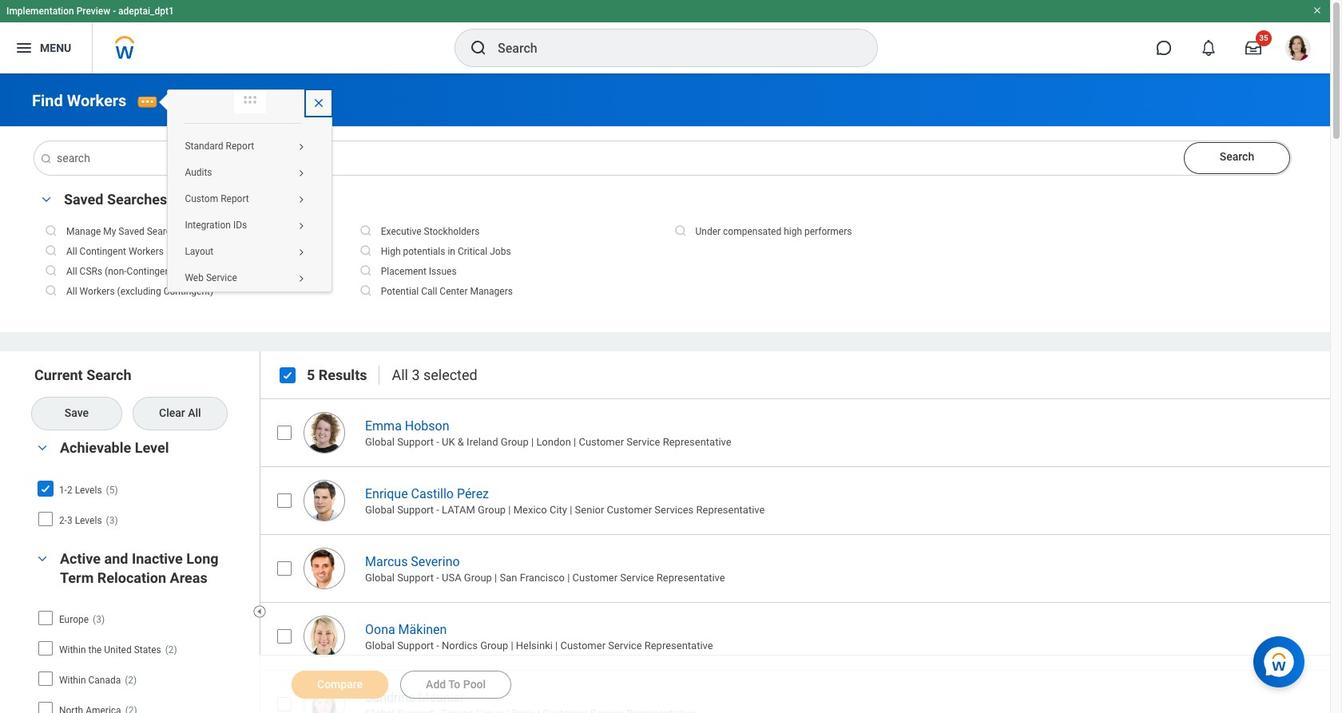 Task type: describe. For each thing, give the bounding box(es) containing it.
customer inside marcus severino global support - usa group   |   san francisco   |   customer service representative
[[573, 572, 618, 584]]

standard
[[185, 141, 223, 152]]

high
[[784, 226, 803, 237]]

mäkinen
[[399, 622, 447, 637]]

critical
[[458, 246, 488, 257]]

adeptai_dpt1
[[118, 6, 174, 17]]

active
[[60, 550, 101, 567]]

group for mäkinen
[[481, 640, 509, 652]]

selected
[[424, 367, 478, 383]]

service inside oona mäkinen global support - nordics group   |   helsinki   |   customer service representative
[[608, 640, 642, 652]]

usa
[[442, 572, 462, 584]]

preview
[[76, 6, 110, 17]]

| left san
[[495, 572, 497, 584]]

pérez
[[457, 486, 489, 502]]

chevron down image for active
[[33, 554, 52, 565]]

profile logan mcneil image
[[1286, 35, 1312, 64]]

all 3 selected
[[392, 367, 478, 383]]

- for adeptai_dpt1
[[113, 6, 116, 17]]

custom
[[185, 194, 218, 205]]

support inside marcus severino global support - usa group   |   san francisco   |   customer service representative
[[397, 572, 434, 584]]

sandrine meunier list item
[[260, 670, 1343, 714]]

global inside marcus severino global support - usa group   |   san francisco   |   customer service representative
[[365, 572, 395, 584]]

(3) for 2-3 levels
[[106, 515, 118, 526]]

menu button
[[0, 22, 92, 74]]

service inside marcus severino global support - usa group   |   san francisco   |   customer service representative
[[621, 572, 654, 584]]

clear all
[[159, 407, 201, 419]]

potential
[[381, 286, 419, 297]]

1-2 levels
[[59, 485, 102, 496]]

support inside emma hobson list item
[[397, 436, 434, 448]]

achievable level button
[[60, 439, 169, 456]]

executive stockholders
[[381, 226, 480, 237]]

uk
[[442, 436, 455, 448]]

performers
[[805, 226, 852, 237]]

emma
[[365, 418, 402, 434]]

representative for oona mäkinen global support - nordics group   |   helsinki   |   customer service representative
[[645, 640, 714, 652]]

executive
[[381, 226, 422, 237]]

global inside enrique castillo pérez list item
[[365, 504, 395, 516]]

all for all workers (excluding contingent)
[[66, 286, 77, 297]]

notifications large image
[[1201, 40, 1217, 56]]

relocation
[[97, 570, 166, 586]]

inactive
[[132, 550, 183, 567]]

contingent) for all workers (excluding contingent)
[[164, 286, 214, 297]]

marcus severino global support - usa group   |   san francisco   |   customer service representative
[[365, 554, 726, 584]]

search image for potential call center managers
[[359, 284, 373, 298]]

search inside filter search field
[[86, 367, 131, 383]]

managers
[[470, 286, 513, 297]]

implementation
[[6, 6, 74, 17]]

audits menu item
[[168, 160, 318, 187]]

all workers (excluding contingent)
[[66, 286, 214, 297]]

all for all csrs (non-contingent)
[[66, 266, 77, 277]]

chevron right image for web service
[[292, 275, 311, 284]]

(2) for within the united states
[[165, 645, 177, 656]]

placement
[[381, 266, 427, 277]]

chevron right image for standard report
[[292, 143, 311, 152]]

(3) for europe
[[93, 614, 105, 626]]

current
[[34, 367, 83, 383]]

all csrs (non-contingent)
[[66, 266, 177, 277]]

active and inactive long term relocation areas
[[60, 550, 219, 586]]

| right city
[[570, 504, 573, 516]]

close image
[[313, 97, 326, 110]]

europe
[[59, 614, 89, 626]]

achievable level
[[60, 439, 169, 456]]

san
[[500, 572, 518, 584]]

filter search field
[[32, 366, 262, 714]]

save button
[[32, 398, 121, 430]]

executive stockholders link
[[351, 222, 673, 242]]

35 button
[[1237, 30, 1273, 66]]

within the united states
[[59, 645, 161, 656]]

0 vertical spatial saved
[[64, 191, 103, 208]]

(excluding
[[117, 286, 161, 297]]

find workers element
[[32, 91, 127, 110]]

service inside emma hobson list item
[[627, 436, 661, 448]]

customer for global support - uk & ireland group   |   london   |   customer service representative
[[579, 436, 624, 448]]

web service menu item
[[168, 266, 318, 292]]

2
[[67, 485, 72, 496]]

under
[[696, 226, 721, 237]]

justify image
[[14, 38, 34, 58]]

3 for 2-
[[67, 515, 72, 526]]

save
[[65, 407, 89, 419]]

&
[[458, 436, 464, 448]]

search image for all workers (excluding contingent)
[[44, 284, 58, 298]]

Search search field
[[32, 141, 1292, 175]]

chevron right image for audits
[[292, 169, 311, 179]]

representative inside marcus severino global support - usa group   |   san francisco   |   customer service representative
[[657, 572, 726, 584]]

achievable
[[60, 439, 131, 456]]

search image for all contingent workers
[[44, 244, 58, 258]]

city
[[550, 504, 568, 516]]

london
[[537, 436, 571, 448]]

marcus
[[365, 554, 408, 570]]

under compensated high performers
[[696, 226, 852, 237]]

find workers main content
[[0, 74, 1343, 714]]

search image
[[40, 152, 52, 165]]

placement issues
[[381, 266, 457, 277]]

(5)
[[106, 485, 118, 496]]

enrique castillo pérez list item
[[260, 466, 1343, 534]]

contingent) for all csrs (non-contingent)
[[127, 266, 177, 277]]

check small image for 5 results
[[278, 366, 297, 385]]

enrique castillo pérez link
[[365, 483, 489, 502]]

results
[[319, 367, 367, 383]]

all contingent workers link
[[36, 242, 359, 262]]

levels for 2-3 levels
[[75, 515, 102, 526]]

search image for all csrs (non-contingent)
[[44, 264, 58, 278]]

search image for under compensated high performers
[[673, 224, 688, 238]]

high potentials in critical jobs
[[381, 246, 511, 257]]

web
[[185, 273, 204, 284]]

potential call center managers link
[[351, 282, 673, 302]]

layout menu item
[[168, 239, 318, 266]]

integration ids menu item
[[168, 213, 318, 239]]

the
[[88, 645, 102, 656]]

customer for global support - latam group   |   mexico city   |   senior customer services representative
[[607, 504, 652, 516]]

senior
[[575, 504, 605, 516]]

custom report
[[185, 194, 249, 205]]

1-
[[59, 485, 67, 496]]

integration ids
[[185, 220, 247, 231]]

inbox large image
[[1246, 40, 1262, 56]]

emma hobson
[[365, 418, 450, 434]]

Find Workers text field
[[34, 141, 1292, 175]]

representative for global support - latam group   |   mexico city   |   senior customer services representative
[[697, 504, 765, 516]]

potential call center managers
[[381, 286, 513, 297]]

implementation preview -   adeptai_dpt1
[[6, 6, 174, 17]]

sandrine meunier
[[365, 690, 465, 705]]

csrs
[[80, 266, 102, 277]]

emma hobson list item
[[260, 398, 1343, 466]]

active and inactive long term relocation areas group
[[32, 549, 252, 714]]

service inside "menu item"
[[206, 273, 237, 284]]

united
[[104, 645, 132, 656]]

oona mäkinen global support - nordics group   |   helsinki   |   customer service representative
[[365, 622, 714, 652]]

global support - uk & ireland group   |   london   |   customer service representative
[[365, 436, 732, 448]]

workers for all workers (excluding contingent)
[[80, 286, 115, 297]]

- for uk
[[437, 436, 439, 448]]

sandrine meunier link
[[365, 687, 465, 705]]

castillo
[[411, 486, 454, 502]]

report for custom report
[[221, 194, 249, 205]]

check small image for (5)
[[36, 480, 55, 499]]

active and inactive long term relocation areas button
[[60, 550, 219, 586]]

| right helsinki
[[556, 640, 558, 652]]

under compensated high performers link
[[665, 222, 988, 242]]

representative for global support - uk & ireland group   |   london   |   customer service representative
[[663, 436, 732, 448]]



Task type: vqa. For each thing, say whether or not it's contained in the screenshot.
the Data
no



Task type: locate. For each thing, give the bounding box(es) containing it.
jobs
[[490, 246, 511, 257]]

stockholders
[[424, 226, 480, 237]]

search image for manage my saved searches
[[44, 224, 58, 238]]

1 vertical spatial check small image
[[36, 480, 55, 499]]

levels
[[75, 485, 102, 496], [75, 515, 102, 526]]

group inside emma hobson list item
[[501, 436, 529, 448]]

search image inside all workers (excluding contingent) link
[[44, 284, 58, 298]]

search image for executive stockholders
[[359, 224, 373, 238]]

ireland
[[467, 436, 498, 448]]

support inside oona mäkinen global support - nordics group   |   helsinki   |   customer service representative
[[397, 640, 434, 652]]

(2) right the states
[[165, 645, 177, 656]]

dialog
[[151, 90, 333, 293]]

issues
[[429, 266, 457, 277]]

2 vertical spatial chevron right image
[[292, 248, 311, 258]]

achievable level tree
[[36, 476, 246, 534]]

chevron right image inside audits menu item
[[292, 169, 311, 179]]

2 support from the top
[[397, 504, 434, 516]]

contingent
[[80, 246, 126, 257]]

0 vertical spatial within
[[59, 645, 86, 656]]

0 horizontal spatial check small image
[[36, 480, 55, 499]]

active and inactive long term relocation areas tree
[[37, 606, 246, 714]]

2-
[[59, 515, 67, 526]]

states
[[134, 645, 161, 656]]

1 vertical spatial 3
[[67, 515, 72, 526]]

1 vertical spatial chevron right image
[[292, 222, 311, 231]]

my
[[103, 226, 116, 237]]

saved
[[64, 191, 103, 208], [119, 226, 144, 237]]

menu containing standard report
[[168, 134, 318, 292]]

workers down manage my saved searches
[[129, 246, 164, 257]]

and
[[104, 550, 128, 567]]

2-3 levels
[[59, 515, 102, 526]]

all inside clear all button
[[188, 407, 201, 419]]

achievable level group
[[32, 438, 252, 537]]

1 vertical spatial chevron down image
[[33, 554, 52, 565]]

all workers (excluding contingent) link
[[36, 282, 359, 302]]

- left usa
[[437, 572, 439, 584]]

saved searches (8) group
[[32, 184, 1299, 302]]

3 chevron right image from the top
[[292, 248, 311, 258]]

support down the marcus severino link
[[397, 572, 434, 584]]

chevron down image left active
[[33, 554, 52, 565]]

severino
[[411, 554, 460, 570]]

customer right helsinki
[[561, 640, 606, 652]]

(3) right europe
[[93, 614, 105, 626]]

all inside all contingent workers link
[[66, 246, 77, 257]]

1 chevron down image from the top
[[33, 443, 52, 454]]

menu banner
[[0, 0, 1331, 74]]

all csrs (non-contingent) link
[[36, 262, 359, 282]]

chevron down image
[[33, 443, 52, 454], [33, 554, 52, 565]]

3 chevron right image from the top
[[292, 275, 311, 284]]

support inside enrique castillo pérez list item
[[397, 504, 434, 516]]

global down marcus
[[365, 572, 395, 584]]

1 horizontal spatial 3
[[412, 367, 420, 383]]

0 horizontal spatial (3)
[[93, 614, 105, 626]]

2 vertical spatial workers
[[80, 286, 115, 297]]

0 vertical spatial (2)
[[165, 645, 177, 656]]

1 vertical spatial (3)
[[93, 614, 105, 626]]

layout
[[185, 247, 214, 258]]

global down enrique
[[365, 504, 395, 516]]

| right francisco
[[568, 572, 570, 584]]

- inside oona mäkinen global support - nordics group   |   helsinki   |   customer service representative
[[437, 640, 439, 652]]

- inside enrique castillo pérez list item
[[437, 504, 439, 516]]

1 horizontal spatial check small image
[[278, 366, 297, 385]]

chevron right image up audits menu item
[[292, 143, 311, 152]]

0 vertical spatial contingent)
[[127, 266, 177, 277]]

0 vertical spatial levels
[[75, 485, 102, 496]]

- inside menu banner
[[113, 6, 116, 17]]

searches up manage my saved searches
[[107, 191, 167, 208]]

0 vertical spatial check small image
[[278, 366, 297, 385]]

search image for placement issues
[[359, 264, 373, 278]]

chevron right image up integration ids menu item
[[292, 195, 311, 205]]

customer right london
[[579, 436, 624, 448]]

chevron right image inside integration ids menu item
[[292, 222, 311, 231]]

0 vertical spatial chevron right image
[[292, 143, 311, 152]]

services
[[655, 504, 694, 516]]

search image inside all contingent workers link
[[44, 244, 58, 258]]

enrique
[[365, 486, 408, 502]]

standard report menu item
[[168, 134, 318, 160]]

search image inside potential call center managers link
[[359, 284, 373, 298]]

4 support from the top
[[397, 640, 434, 652]]

compensated
[[723, 226, 782, 237]]

saved searches (8)
[[64, 191, 189, 208]]

1 levels from the top
[[75, 485, 102, 496]]

chevron right image
[[292, 195, 311, 205], [292, 222, 311, 231], [292, 248, 311, 258]]

global inside oona mäkinen global support - nordics group   |   helsinki   |   customer service representative
[[365, 640, 395, 652]]

0 vertical spatial (3)
[[106, 515, 118, 526]]

3 down 2
[[67, 515, 72, 526]]

1 horizontal spatial saved
[[119, 226, 144, 237]]

(2) right 'canada'
[[125, 675, 137, 686]]

group inside marcus severino global support - usa group   |   san francisco   |   customer service representative
[[464, 572, 492, 584]]

support down mäkinen
[[397, 640, 434, 652]]

| left 'mexico'
[[509, 504, 511, 516]]

all up emma hobson link
[[392, 367, 408, 383]]

all for all contingent workers
[[66, 246, 77, 257]]

search image left the potential
[[359, 284, 373, 298]]

2 chevron right image from the top
[[292, 222, 311, 231]]

0 vertical spatial search
[[1220, 150, 1255, 163]]

menu
[[168, 134, 318, 292]]

representative inside oona mäkinen global support - nordics group   |   helsinki   |   customer service representative
[[645, 640, 714, 652]]

support down enrique castillo pérez at the left bottom of page
[[397, 504, 434, 516]]

1 vertical spatial saved
[[119, 226, 144, 237]]

- inside emma hobson list item
[[437, 436, 439, 448]]

placement issues link
[[351, 262, 673, 282]]

all right clear
[[188, 407, 201, 419]]

move modal image
[[234, 91, 266, 110]]

search image inside under compensated high performers link
[[673, 224, 688, 238]]

global down oona
[[365, 640, 395, 652]]

custom report menu item
[[168, 187, 318, 213]]

report for standard report
[[226, 141, 254, 152]]

find
[[32, 91, 63, 110]]

report inside custom report menu item
[[221, 194, 249, 205]]

1 global from the top
[[365, 436, 395, 448]]

-
[[113, 6, 116, 17], [437, 436, 439, 448], [437, 504, 439, 516], [437, 572, 439, 584], [437, 640, 439, 652]]

search image
[[44, 224, 58, 238], [673, 224, 688, 238], [44, 244, 58, 258], [359, 264, 373, 278], [359, 284, 373, 298]]

clear
[[159, 407, 185, 419]]

search image inside all csrs (non-contingent) link
[[44, 264, 58, 278]]

0 vertical spatial 3
[[412, 367, 420, 383]]

group for severino
[[464, 572, 492, 584]]

(8)
[[171, 191, 189, 208]]

areas
[[170, 570, 208, 586]]

oona mäkinen list item
[[260, 602, 1343, 670]]

ids
[[233, 220, 247, 231]]

1 chevron right image from the top
[[292, 143, 311, 152]]

support down emma hobson
[[397, 436, 434, 448]]

report
[[226, 141, 254, 152], [221, 194, 249, 205]]

0 horizontal spatial (2)
[[125, 675, 137, 686]]

(non-
[[105, 266, 127, 277]]

chevron right image for report
[[292, 195, 311, 205]]

global down the emma
[[365, 436, 395, 448]]

35
[[1260, 34, 1269, 42]]

check small image inside the achievable level tree
[[36, 480, 55, 499]]

3 global from the top
[[365, 572, 395, 584]]

0 vertical spatial report
[[226, 141, 254, 152]]

levels right 2-
[[75, 515, 102, 526]]

check small image left 1-
[[36, 480, 55, 499]]

all left csrs
[[66, 266, 77, 277]]

web service
[[185, 273, 237, 284]]

report inside standard report menu item
[[226, 141, 254, 152]]

1 support from the top
[[397, 436, 434, 448]]

- right "preview"
[[113, 6, 116, 17]]

- left nordics
[[437, 640, 439, 652]]

check small image left 5
[[278, 366, 297, 385]]

(2)
[[165, 645, 177, 656], [125, 675, 137, 686]]

3 left selected
[[412, 367, 420, 383]]

searches down (8)
[[147, 226, 186, 237]]

0 vertical spatial chevron down image
[[33, 443, 52, 454]]

search image inside high potentials in critical jobs link
[[359, 244, 373, 258]]

francisco
[[520, 572, 565, 584]]

| right london
[[574, 436, 577, 448]]

customer for oona mäkinen global support - nordics group   |   helsinki   |   customer service representative
[[561, 640, 606, 652]]

all contingent workers
[[66, 246, 164, 257]]

search image for high potentials in critical jobs
[[359, 244, 373, 258]]

| left london
[[532, 436, 534, 448]]

3
[[412, 367, 420, 383], [67, 515, 72, 526]]

audits
[[185, 167, 212, 179]]

customer
[[579, 436, 624, 448], [607, 504, 652, 516], [573, 572, 618, 584], [561, 640, 606, 652]]

manage my saved searches
[[66, 226, 186, 237]]

search image left "manage"
[[44, 224, 58, 238]]

2 chevron right image from the top
[[292, 169, 311, 179]]

saved searches (8) button
[[64, 191, 189, 208]]

4 global from the top
[[365, 640, 395, 652]]

contingent) down web at the left top of the page
[[164, 286, 214, 297]]

within left the
[[59, 645, 86, 656]]

high
[[381, 246, 401, 257]]

call
[[421, 286, 438, 297]]

representative inside enrique castillo pérez list item
[[697, 504, 765, 516]]

levels for 1-2 levels
[[75, 485, 102, 496]]

2 within from the top
[[59, 675, 86, 686]]

group right usa
[[464, 572, 492, 584]]

all inside all workers (excluding contingent) link
[[66, 286, 77, 297]]

high potentials in critical jobs link
[[351, 242, 673, 262]]

- inside marcus severino global support - usa group   |   san francisco   |   customer service representative
[[437, 572, 439, 584]]

2 vertical spatial chevron right image
[[292, 275, 311, 284]]

1 vertical spatial contingent)
[[164, 286, 214, 297]]

search image left the placement
[[359, 264, 373, 278]]

customer inside emma hobson list item
[[579, 436, 624, 448]]

1 chevron right image from the top
[[292, 195, 311, 205]]

global support - latam group   |   mexico city   |   senior customer services representative
[[365, 504, 765, 516]]

chevron right image inside custom report menu item
[[292, 195, 311, 205]]

chevron right image inside "layout" menu item
[[292, 248, 311, 258]]

search image left contingent
[[44, 244, 58, 258]]

chevron right image
[[292, 143, 311, 152], [292, 169, 311, 179], [292, 275, 311, 284]]

chevron right image up custom report menu item
[[292, 169, 311, 179]]

0 vertical spatial workers
[[67, 91, 127, 110]]

potentials
[[403, 246, 446, 257]]

search image inside placement issues link
[[359, 264, 373, 278]]

dialog containing standard report
[[151, 90, 333, 293]]

chevron right image inside web service "menu item"
[[292, 275, 311, 284]]

1 vertical spatial report
[[221, 194, 249, 205]]

- left uk
[[437, 436, 439, 448]]

latam
[[442, 504, 476, 516]]

1 vertical spatial levels
[[75, 515, 102, 526]]

marcus severino list item
[[260, 534, 1343, 602]]

nordics
[[442, 640, 478, 652]]

customer inside enrique castillo pérez list item
[[607, 504, 652, 516]]

group inside enrique castillo pérez list item
[[478, 504, 506, 516]]

all down "manage"
[[66, 246, 77, 257]]

group for support
[[501, 436, 529, 448]]

- down castillo
[[437, 504, 439, 516]]

contingent) up all workers (excluding contingent)
[[127, 266, 177, 277]]

search inside search button
[[1220, 150, 1255, 163]]

chevron down image inside achievable level group
[[33, 443, 52, 454]]

3 inside the achievable level tree
[[67, 515, 72, 526]]

all inside all csrs (non-contingent) link
[[66, 266, 77, 277]]

support
[[397, 436, 434, 448], [397, 504, 434, 516], [397, 572, 434, 584], [397, 640, 434, 652]]

group right nordics
[[481, 640, 509, 652]]

workers down csrs
[[80, 286, 115, 297]]

chevron down image
[[37, 190, 56, 206]]

workers for find workers
[[67, 91, 127, 110]]

in
[[448, 246, 456, 257]]

representative
[[663, 436, 732, 448], [697, 504, 765, 516], [657, 572, 726, 584], [645, 640, 714, 652]]

chevron down image down save button
[[33, 443, 52, 454]]

levels right 2
[[75, 485, 102, 496]]

chevron down image for achievable
[[33, 443, 52, 454]]

saved right my
[[119, 226, 144, 237]]

hobson
[[405, 418, 450, 434]]

| left helsinki
[[511, 640, 514, 652]]

1 vertical spatial within
[[59, 675, 86, 686]]

customer right francisco
[[573, 572, 618, 584]]

0 horizontal spatial search
[[86, 367, 131, 383]]

Search Workday  search field
[[498, 30, 845, 66]]

enrique castillo pérez
[[365, 486, 489, 502]]

search image left under
[[673, 224, 688, 238]]

customer inside oona mäkinen global support - nordics group   |   helsinki   |   customer service representative
[[561, 640, 606, 652]]

within for within canada
[[59, 675, 86, 686]]

all down all csrs (non-contingent)
[[66, 286, 77, 297]]

1 within from the top
[[59, 645, 86, 656]]

manage my saved searches link
[[36, 222, 359, 242]]

sandrine
[[365, 690, 415, 705]]

oona mäkinen link
[[365, 619, 447, 637]]

within canada
[[59, 675, 121, 686]]

0 vertical spatial searches
[[107, 191, 167, 208]]

chevron right image for ids
[[292, 222, 311, 231]]

standard report
[[185, 141, 254, 152]]

- for latam
[[437, 504, 439, 516]]

within left 'canada'
[[59, 675, 86, 686]]

group
[[501, 436, 529, 448], [478, 504, 506, 516], [464, 572, 492, 584], [481, 640, 509, 652]]

workers right find
[[67, 91, 127, 110]]

report up audits menu item
[[226, 141, 254, 152]]

within for within the united states
[[59, 645, 86, 656]]

1 vertical spatial chevron right image
[[292, 169, 311, 179]]

close environment banner image
[[1313, 6, 1323, 15]]

helsinki
[[516, 640, 553, 652]]

saved up "manage"
[[64, 191, 103, 208]]

(3) inside the achievable level tree
[[106, 515, 118, 526]]

(2) for within canada
[[125, 675, 137, 686]]

1 vertical spatial searches
[[147, 226, 186, 237]]

1 horizontal spatial search
[[1220, 150, 1255, 163]]

3 support from the top
[[397, 572, 434, 584]]

all for all 3 selected
[[392, 367, 408, 383]]

1 vertical spatial (2)
[[125, 675, 137, 686]]

search image
[[469, 38, 488, 58], [359, 224, 373, 238], [359, 244, 373, 258], [44, 264, 58, 278], [44, 284, 58, 298]]

group right ireland
[[501, 436, 529, 448]]

chevron right image down "layout" menu item
[[292, 275, 311, 284]]

level
[[135, 439, 169, 456]]

global inside emma hobson list item
[[365, 436, 395, 448]]

0 horizontal spatial saved
[[64, 191, 103, 208]]

term
[[60, 570, 94, 586]]

1 horizontal spatial (3)
[[106, 515, 118, 526]]

2 global from the top
[[365, 504, 395, 516]]

current search
[[34, 367, 131, 383]]

group inside oona mäkinen global support - nordics group   |   helsinki   |   customer service representative
[[481, 640, 509, 652]]

chevron right image inside standard report menu item
[[292, 143, 311, 152]]

chevron right image up web service "menu item"
[[292, 248, 311, 258]]

customer right senior
[[607, 504, 652, 516]]

2 chevron down image from the top
[[33, 554, 52, 565]]

within
[[59, 645, 86, 656], [59, 675, 86, 686]]

group down pérez
[[478, 504, 506, 516]]

1 vertical spatial search
[[86, 367, 131, 383]]

0 vertical spatial chevron right image
[[292, 195, 311, 205]]

1 vertical spatial workers
[[129, 246, 164, 257]]

meunier
[[419, 690, 465, 705]]

2 levels from the top
[[75, 515, 102, 526]]

3 for all
[[412, 367, 420, 383]]

search image inside executive stockholders link
[[359, 224, 373, 238]]

representative inside emma hobson list item
[[663, 436, 732, 448]]

check small image
[[278, 366, 297, 385], [36, 480, 55, 499]]

chevron down image inside active and inactive long term relocation areas group
[[33, 554, 52, 565]]

1 horizontal spatial (2)
[[165, 645, 177, 656]]

report up ids
[[221, 194, 249, 205]]

(3) down (5)
[[106, 515, 118, 526]]

chevron right image right ids
[[292, 222, 311, 231]]

(3) inside active and inactive long term relocation areas tree
[[93, 614, 105, 626]]

0 horizontal spatial 3
[[67, 515, 72, 526]]

search button
[[1185, 142, 1291, 174]]



